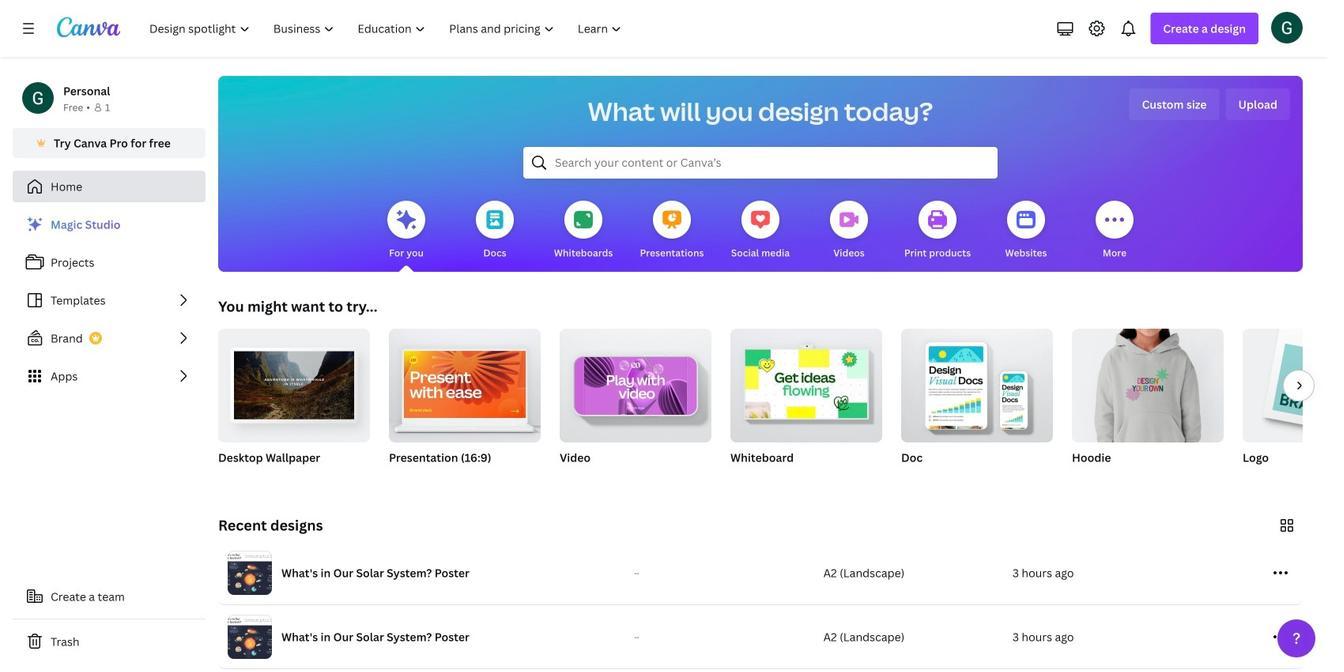 Task type: describe. For each thing, give the bounding box(es) containing it.
top level navigation element
[[139, 13, 635, 44]]

greg robinson image
[[1271, 12, 1303, 43]]

Search search field
[[555, 148, 966, 178]]



Task type: locate. For each thing, give the bounding box(es) containing it.
group
[[218, 323, 370, 485], [218, 323, 370, 443], [389, 323, 541, 485], [389, 323, 541, 443], [560, 323, 712, 485], [560, 323, 712, 443], [731, 323, 882, 485], [731, 323, 882, 443], [901, 329, 1053, 485], [901, 329, 1053, 443], [1072, 329, 1224, 485], [1243, 329, 1328, 485]]

None search field
[[523, 147, 998, 179]]

list
[[13, 209, 206, 392]]



Task type: vqa. For each thing, say whether or not it's contained in the screenshot.
search box
yes



